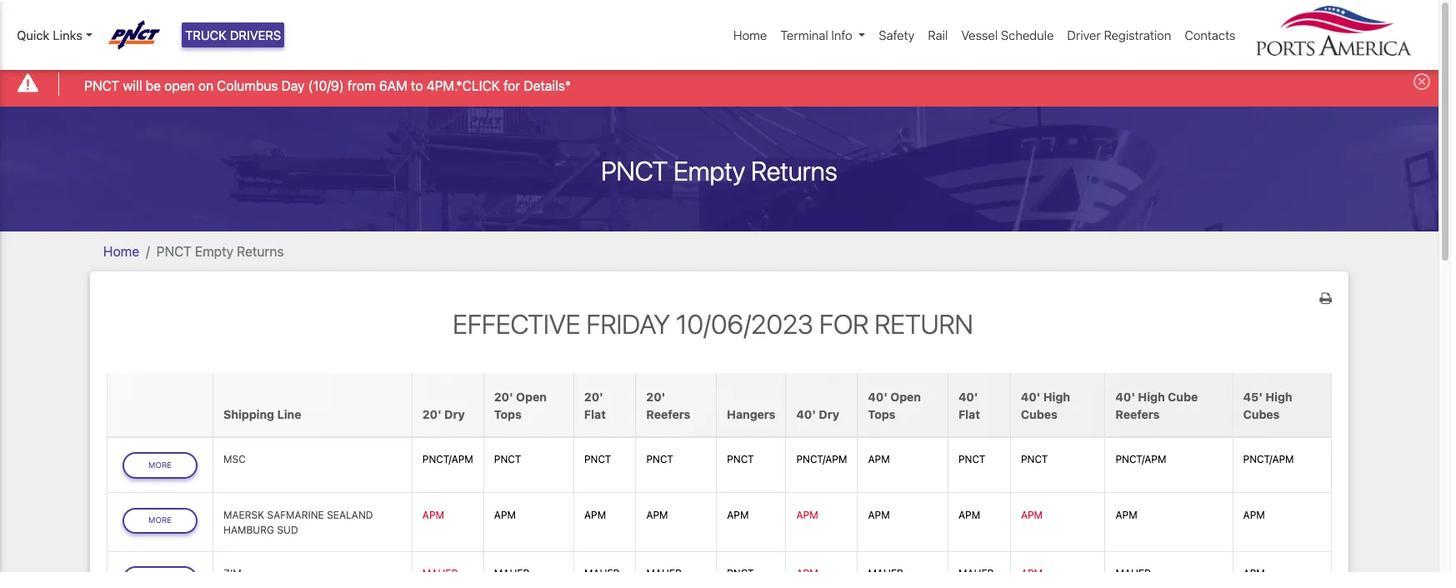 Task type: describe. For each thing, give the bounding box(es) containing it.
0 vertical spatial pnct empty returns
[[601, 155, 838, 186]]

registration
[[1104, 27, 1171, 42]]

rail
[[928, 27, 948, 42]]

45'
[[1243, 390, 1263, 404]]

drivers
[[230, 27, 281, 42]]

safety link
[[872, 19, 921, 51]]

truck
[[185, 27, 227, 42]]

more for msc
[[148, 461, 172, 470]]

shipping line
[[223, 407, 301, 421]]

print image
[[1320, 291, 1332, 305]]

cube
[[1168, 390, 1198, 404]]

1 reefers from the left
[[646, 407, 691, 421]]

reefers inside the 40' high cube reefers
[[1116, 407, 1160, 421]]

info
[[831, 27, 853, 42]]

terminal info
[[781, 27, 853, 42]]

close image
[[1414, 74, 1430, 90]]

1 vertical spatial empty
[[195, 244, 233, 259]]

cubes for 40'
[[1021, 407, 1058, 421]]

40' open tops
[[868, 390, 921, 421]]

vessel schedule
[[961, 27, 1054, 42]]

more for maersk safmarine sealand hamburg sud
[[148, 516, 172, 525]]

1 horizontal spatial home link
[[727, 19, 774, 51]]

return
[[875, 308, 973, 340]]

effective friday 10/06/2023 for return
[[453, 308, 973, 340]]

contacts
[[1185, 27, 1236, 42]]

high for 45' high cubes
[[1266, 390, 1293, 404]]

20' for 20' flat
[[584, 390, 603, 404]]

40' for 40' flat
[[959, 390, 978, 404]]

driver
[[1067, 27, 1101, 42]]

truck drivers
[[185, 27, 281, 42]]

0 vertical spatial empty
[[674, 155, 745, 186]]

terminal info link
[[774, 19, 872, 51]]

40' for 40' open tops
[[868, 390, 888, 404]]

6am
[[379, 78, 407, 93]]

vessel
[[961, 27, 998, 42]]

will
[[123, 78, 142, 93]]

20' for 20' dry
[[422, 407, 442, 421]]

driver registration link
[[1061, 19, 1178, 51]]

20' flat
[[584, 390, 606, 421]]

40' high cube reefers
[[1116, 390, 1198, 421]]

schedule
[[1001, 27, 1054, 42]]

open for 40' open tops
[[891, 390, 921, 404]]

safety
[[879, 27, 915, 42]]

1 horizontal spatial returns
[[751, 155, 838, 186]]

columbus
[[217, 78, 278, 93]]

dry for 40' dry
[[819, 407, 839, 421]]

open for 20' open tops
[[516, 390, 547, 404]]

on
[[198, 78, 213, 93]]

line
[[277, 407, 301, 421]]

40' for 40' high cubes
[[1021, 390, 1041, 404]]

for
[[504, 78, 520, 93]]

be
[[146, 78, 161, 93]]

1 pnct/apm from the left
[[422, 454, 473, 466]]

high for 40' high cubes
[[1044, 390, 1070, 404]]

vessel schedule link
[[955, 19, 1061, 51]]



Task type: vqa. For each thing, say whether or not it's contained in the screenshot.
CONTACTS
yes



Task type: locate. For each thing, give the bounding box(es) containing it.
terminal
[[781, 27, 828, 42]]

1 horizontal spatial home
[[734, 27, 767, 42]]

0 horizontal spatial flat
[[584, 407, 606, 421]]

0 horizontal spatial cubes
[[1021, 407, 1058, 421]]

flat for 20' flat
[[584, 407, 606, 421]]

links
[[53, 27, 82, 42]]

20'
[[494, 390, 513, 404], [584, 390, 603, 404], [646, 390, 665, 404], [422, 407, 442, 421]]

20' dry
[[422, 407, 465, 421]]

dry left 40' open tops
[[819, 407, 839, 421]]

40' high cubes
[[1021, 390, 1070, 421]]

2 reefers from the left
[[1116, 407, 1160, 421]]

40' inside 40' high cubes
[[1021, 390, 1041, 404]]

maersk safmarine sealand hamburg sud
[[223, 509, 373, 537]]

dry left 20' open tops
[[444, 407, 465, 421]]

1 vertical spatial home
[[103, 244, 139, 259]]

pnct/apm down 45' high cubes
[[1243, 454, 1294, 466]]

open inside 40' open tops
[[891, 390, 921, 404]]

dry for 20' dry
[[444, 407, 465, 421]]

20' open tops
[[494, 390, 547, 421]]

open
[[164, 78, 195, 93]]

45' high cubes
[[1243, 390, 1293, 421]]

cubes down the 45'
[[1243, 407, 1280, 421]]

cubes
[[1021, 407, 1058, 421], [1243, 407, 1280, 421]]

2 pnct/apm from the left
[[796, 454, 847, 466]]

dry
[[444, 407, 465, 421], [819, 407, 839, 421]]

0 horizontal spatial dry
[[444, 407, 465, 421]]

more button
[[123, 453, 198, 479], [123, 508, 198, 535]]

details*
[[524, 78, 571, 93]]

pnct inside alert
[[84, 78, 119, 93]]

tops
[[494, 407, 522, 421], [868, 407, 896, 421]]

truck drivers link
[[182, 22, 285, 48]]

1 tops from the left
[[494, 407, 522, 421]]

40' right hangers
[[796, 407, 816, 421]]

1 vertical spatial pnct empty returns
[[156, 244, 284, 259]]

0 horizontal spatial pnct empty returns
[[156, 244, 284, 259]]

40' for 40' dry
[[796, 407, 816, 421]]

sealand
[[327, 509, 373, 521]]

40' inside 40' flat
[[959, 390, 978, 404]]

quick
[[17, 27, 50, 42]]

20' for 20' open tops
[[494, 390, 513, 404]]

1 vertical spatial more button
[[123, 508, 198, 535]]

0 vertical spatial home
[[734, 27, 767, 42]]

pnct/apm down 40' dry
[[796, 454, 847, 466]]

2 horizontal spatial high
[[1266, 390, 1293, 404]]

0 horizontal spatial reefers
[[646, 407, 691, 421]]

0 horizontal spatial returns
[[237, 244, 284, 259]]

tops right 40' dry
[[868, 407, 896, 421]]

home link
[[727, 19, 774, 51], [103, 244, 139, 259]]

1 cubes from the left
[[1021, 407, 1058, 421]]

pnct/apm down the 40' high cube reefers
[[1116, 454, 1167, 466]]

friday
[[586, 308, 670, 340]]

cubes right 40' flat
[[1021, 407, 1058, 421]]

2 tops from the left
[[868, 407, 896, 421]]

high for 40' high cube reefers
[[1138, 390, 1165, 404]]

reefers
[[646, 407, 691, 421], [1116, 407, 1160, 421]]

open inside 20' open tops
[[516, 390, 547, 404]]

cubes for 45'
[[1243, 407, 1280, 421]]

open
[[516, 390, 547, 404], [891, 390, 921, 404]]

20' inside 20' reefers
[[646, 390, 665, 404]]

rail link
[[921, 19, 955, 51]]

quick links link
[[17, 26, 92, 45]]

40' left cube
[[1116, 390, 1135, 404]]

20' for 20' reefers
[[646, 390, 665, 404]]

40' right 40' flat
[[1021, 390, 1041, 404]]

2 flat from the left
[[959, 407, 980, 421]]

to
[[411, 78, 423, 93]]

flat for 40' flat
[[959, 407, 980, 421]]

hangers
[[727, 407, 776, 421]]

cubes inside 40' high cubes
[[1021, 407, 1058, 421]]

tops for 40'
[[868, 407, 896, 421]]

high
[[1044, 390, 1070, 404], [1138, 390, 1165, 404], [1266, 390, 1293, 404]]

1 horizontal spatial flat
[[959, 407, 980, 421]]

1 horizontal spatial reefers
[[1116, 407, 1160, 421]]

0 vertical spatial more
[[148, 461, 172, 470]]

40' right 40' open tops
[[959, 390, 978, 404]]

returns
[[751, 155, 838, 186], [237, 244, 284, 259]]

0 vertical spatial more button
[[123, 453, 198, 479]]

0 horizontal spatial home
[[103, 244, 139, 259]]

2 cubes from the left
[[1243, 407, 1280, 421]]

pnct will be open on columbus day (10/9) from 6am to 4pm.*click for details* alert
[[0, 61, 1439, 106]]

flat
[[584, 407, 606, 421], [959, 407, 980, 421]]

40' inside 40' open tops
[[868, 390, 888, 404]]

pnct/apm down 20' dry
[[422, 454, 473, 466]]

1 horizontal spatial open
[[891, 390, 921, 404]]

pnct/apm
[[422, 454, 473, 466], [796, 454, 847, 466], [1116, 454, 1167, 466], [1243, 454, 1294, 466]]

2 open from the left
[[891, 390, 921, 404]]

0 horizontal spatial home link
[[103, 244, 139, 259]]

more button for maersk safmarine sealand hamburg sud
[[123, 508, 198, 535]]

1 horizontal spatial high
[[1138, 390, 1165, 404]]

1 vertical spatial home link
[[103, 244, 139, 259]]

quick links
[[17, 27, 82, 42]]

flat left 20' reefers
[[584, 407, 606, 421]]

day
[[281, 78, 305, 93]]

1 dry from the left
[[444, 407, 465, 421]]

empty
[[674, 155, 745, 186], [195, 244, 233, 259]]

0 horizontal spatial open
[[516, 390, 547, 404]]

sud
[[277, 524, 298, 537]]

apm
[[868, 454, 890, 466], [422, 509, 444, 521], [494, 509, 516, 521], [584, 509, 606, 521], [646, 509, 668, 521], [727, 509, 749, 521], [796, 509, 818, 521], [868, 509, 890, 521], [959, 509, 980, 521], [1021, 509, 1043, 521], [1116, 509, 1138, 521], [1243, 509, 1265, 521]]

0 horizontal spatial high
[[1044, 390, 1070, 404]]

2 high from the left
[[1138, 390, 1165, 404]]

1 horizontal spatial empty
[[674, 155, 745, 186]]

high inside 40' high cubes
[[1044, 390, 1070, 404]]

40'
[[868, 390, 888, 404], [959, 390, 978, 404], [1021, 390, 1041, 404], [1116, 390, 1135, 404], [796, 407, 816, 421]]

1 horizontal spatial cubes
[[1243, 407, 1280, 421]]

contacts link
[[1178, 19, 1242, 51]]

40' inside the 40' high cube reefers
[[1116, 390, 1135, 404]]

1 open from the left
[[516, 390, 547, 404]]

20' inside the 20' flat
[[584, 390, 603, 404]]

more
[[148, 461, 172, 470], [148, 516, 172, 525]]

4pm.*click
[[427, 78, 500, 93]]

effective
[[453, 308, 581, 340]]

for
[[819, 308, 869, 340]]

0 vertical spatial home link
[[727, 19, 774, 51]]

more button for msc
[[123, 453, 198, 479]]

0 vertical spatial returns
[[751, 155, 838, 186]]

tops inside 20' open tops
[[494, 407, 522, 421]]

tops for 20'
[[494, 407, 522, 421]]

1 vertical spatial returns
[[237, 244, 284, 259]]

high inside 45' high cubes
[[1266, 390, 1293, 404]]

1 horizontal spatial pnct empty returns
[[601, 155, 838, 186]]

2 dry from the left
[[819, 407, 839, 421]]

20' reefers
[[646, 390, 691, 421]]

40' down for
[[868, 390, 888, 404]]

open left the 20' flat
[[516, 390, 547, 404]]

driver registration
[[1067, 27, 1171, 42]]

tops right 20' dry
[[494, 407, 522, 421]]

1 horizontal spatial dry
[[819, 407, 839, 421]]

1 horizontal spatial tops
[[868, 407, 896, 421]]

open left 40' flat
[[891, 390, 921, 404]]

hamburg
[[223, 524, 274, 537]]

0 horizontal spatial empty
[[195, 244, 233, 259]]

flat right 40' open tops
[[959, 407, 980, 421]]

shipping
[[223, 407, 274, 421]]

high inside the 40' high cube reefers
[[1138, 390, 1165, 404]]

40' flat
[[959, 390, 980, 421]]

4 pnct/apm from the left
[[1243, 454, 1294, 466]]

1 more from the top
[[148, 461, 172, 470]]

home
[[734, 27, 767, 42], [103, 244, 139, 259]]

pnct will be open on columbus day (10/9) from 6am to 4pm.*click for details* link
[[84, 76, 571, 96]]

pnct will be open on columbus day (10/9) from 6am to 4pm.*click for details*
[[84, 78, 571, 93]]

maersk
[[223, 509, 264, 521]]

1 vertical spatial more
[[148, 516, 172, 525]]

40' for 40' high cube reefers
[[1116, 390, 1135, 404]]

3 high from the left
[[1266, 390, 1293, 404]]

0 horizontal spatial tops
[[494, 407, 522, 421]]

20' inside 20' open tops
[[494, 390, 513, 404]]

pnct empty returns
[[601, 155, 838, 186], [156, 244, 284, 259]]

2 more from the top
[[148, 516, 172, 525]]

from
[[347, 78, 376, 93]]

pnct
[[84, 78, 119, 93], [601, 155, 668, 186], [156, 244, 191, 259], [494, 454, 521, 466], [584, 454, 611, 466], [646, 454, 673, 466], [727, 454, 754, 466], [959, 454, 986, 466], [1021, 454, 1048, 466]]

10/06/2023
[[676, 308, 814, 340]]

3 pnct/apm from the left
[[1116, 454, 1167, 466]]

1 flat from the left
[[584, 407, 606, 421]]

(10/9)
[[308, 78, 344, 93]]

cubes inside 45' high cubes
[[1243, 407, 1280, 421]]

1 more button from the top
[[123, 453, 198, 479]]

tops inside 40' open tops
[[868, 407, 896, 421]]

40' dry
[[796, 407, 839, 421]]

safmarine
[[267, 509, 324, 521]]

1 high from the left
[[1044, 390, 1070, 404]]

2 more button from the top
[[123, 508, 198, 535]]

msc
[[223, 454, 246, 466]]



